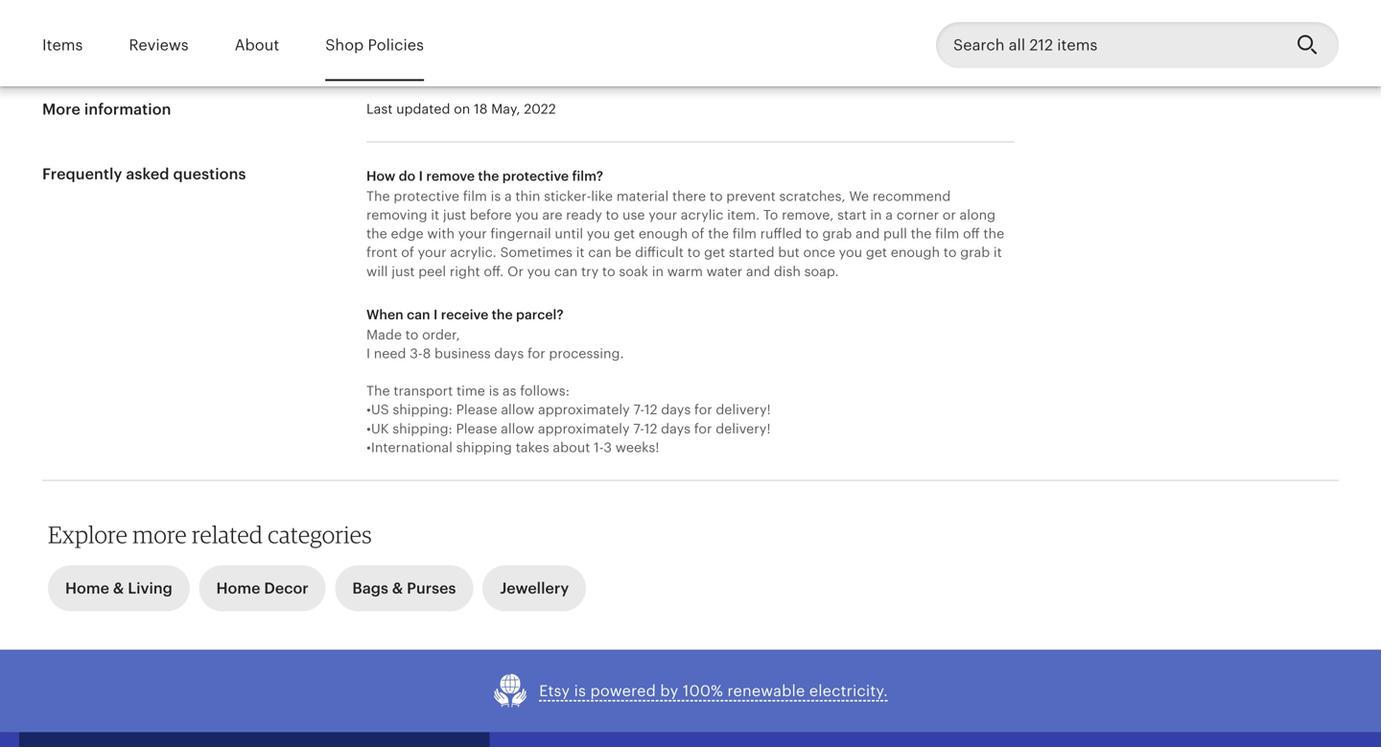 Task type: vqa. For each thing, say whether or not it's contained in the screenshot.
The )
no



Task type: describe. For each thing, give the bounding box(es) containing it.
for inside the made to order, i need 3-8 business days for processing.
[[528, 346, 546, 361]]

0 horizontal spatial in
[[652, 264, 664, 279]]

1 vertical spatial days
[[661, 402, 691, 418]]

0 horizontal spatial get
[[614, 226, 635, 241]]

decor
[[264, 580, 309, 597]]

when can i receive the parcel?
[[367, 307, 564, 322]]

i inside the made to order, i need 3-8 business days for processing.
[[367, 346, 370, 361]]

2 delivery! from the top
[[716, 421, 771, 436]]

transport
[[394, 383, 453, 399]]

start
[[838, 207, 867, 223]]

jewellery button
[[483, 566, 586, 612]]

the down corner
[[911, 226, 932, 241]]

home decor link
[[199, 560, 326, 612]]

living
[[128, 580, 173, 597]]

edge
[[391, 226, 424, 241]]

•international
[[367, 440, 453, 455]]

to
[[764, 207, 779, 223]]

order,
[[422, 327, 460, 342]]

may,
[[491, 101, 521, 117]]

jewellery
[[500, 580, 569, 597]]

frequently
[[42, 166, 122, 183]]

when
[[367, 307, 404, 322]]

1 12 from the top
[[645, 402, 658, 418]]

dish
[[774, 264, 801, 279]]

0 horizontal spatial grab
[[823, 226, 852, 241]]

to left use
[[606, 207, 619, 223]]

as
[[503, 383, 517, 399]]

removing
[[367, 207, 427, 223]]

we
[[849, 189, 869, 204]]

started
[[729, 245, 775, 260]]

3-
[[410, 346, 423, 361]]

bags
[[353, 580, 389, 597]]

corner
[[897, 207, 939, 223]]

footer element
[[490, 733, 1362, 747]]

related
[[192, 521, 263, 549]]

etsy is powered by 100% renewable electricity.
[[539, 683, 888, 700]]

warm
[[668, 264, 703, 279]]

once
[[804, 245, 836, 260]]

1 delivery! from the top
[[716, 402, 771, 418]]

off
[[963, 226, 980, 241]]

you down ready
[[587, 226, 610, 241]]

questions
[[173, 166, 246, 183]]

bags & purses
[[353, 580, 456, 597]]

1 please from the top
[[456, 402, 498, 418]]

follows:
[[520, 383, 570, 399]]

1 horizontal spatial enough
[[891, 245, 940, 260]]

last updated on 18 may, 2022
[[367, 101, 556, 117]]

item.
[[727, 207, 760, 223]]

1 allow from the top
[[501, 402, 535, 418]]

home decor button
[[199, 566, 326, 612]]

0 horizontal spatial can
[[407, 307, 430, 322]]

& for bags
[[392, 580, 403, 597]]

will
[[367, 264, 388, 279]]

1-
[[594, 440, 604, 455]]

0 horizontal spatial of
[[401, 245, 414, 260]]

until
[[555, 226, 583, 241]]

i for receive
[[434, 307, 438, 322]]

1 vertical spatial and
[[746, 264, 771, 279]]

more
[[42, 101, 81, 118]]

about link
[[235, 23, 279, 68]]

etsy is powered by 100% renewable electricity. button
[[493, 673, 888, 710]]

to down remove,
[[806, 226, 819, 241]]

difficult
[[635, 245, 684, 260]]

processing.
[[549, 346, 624, 361]]

1 horizontal spatial of
[[692, 226, 705, 241]]

shop policies
[[325, 36, 424, 54]]

be
[[615, 245, 632, 260]]

2 shipping: from the top
[[393, 421, 453, 436]]

powered
[[591, 683, 656, 700]]

on
[[454, 101, 470, 117]]

categories
[[268, 521, 372, 549]]

how
[[367, 168, 396, 184]]

1 vertical spatial protective
[[394, 189, 460, 204]]

policies
[[368, 36, 424, 54]]

sticker-
[[544, 189, 591, 204]]

takes
[[516, 440, 550, 455]]

0 horizontal spatial film
[[463, 189, 487, 204]]

need
[[374, 346, 406, 361]]

thin
[[516, 189, 541, 204]]

explore
[[48, 521, 128, 549]]

bags & purses link
[[335, 560, 474, 612]]

1 horizontal spatial film
[[733, 226, 757, 241]]

material
[[617, 189, 669, 204]]

& for home
[[113, 580, 124, 597]]

0 horizontal spatial it
[[431, 207, 440, 223]]

are
[[542, 207, 563, 223]]

home & living
[[65, 580, 173, 597]]

the inside how do i remove the protective film? the protective film is a thin sticker-like material there to prevent scratches, we recommend removing it just before you are ready to use your acrylic item. to remove, start in a corner or along the edge with your fingernail until you get enough of the film ruffled to grab and pull the film off the front of your acrylic. sometimes it can be difficult to get started but once you get enough to grab it will just peel right off. or you can try to soak in warm water and dish soap.
[[367, 189, 390, 204]]

18
[[474, 101, 488, 117]]

1 vertical spatial can
[[554, 264, 578, 279]]

0 horizontal spatial enough
[[639, 226, 688, 241]]

1 7- from the top
[[634, 402, 645, 418]]

made
[[367, 327, 402, 342]]

2 please from the top
[[456, 421, 497, 436]]

0 horizontal spatial just
[[392, 264, 415, 279]]

the right remove
[[478, 168, 499, 184]]

front
[[367, 245, 398, 260]]

scratches,
[[780, 189, 846, 204]]

0 horizontal spatial your
[[418, 245, 447, 260]]

2 horizontal spatial get
[[866, 245, 888, 260]]

2 7- from the top
[[633, 421, 645, 436]]

acrylic.
[[450, 245, 497, 260]]

more information
[[42, 101, 171, 118]]



Task type: locate. For each thing, give the bounding box(es) containing it.
i for remove
[[419, 168, 423, 184]]

1 horizontal spatial it
[[576, 245, 585, 260]]

1 horizontal spatial can
[[554, 264, 578, 279]]

2 horizontal spatial can
[[588, 245, 612, 260]]

the up the made to order, i need 3-8 business days for processing.
[[492, 307, 513, 322]]

your up acrylic.
[[458, 226, 487, 241]]

0 vertical spatial a
[[505, 189, 512, 204]]

film?
[[572, 168, 604, 184]]

2 & from the left
[[392, 580, 403, 597]]

0 horizontal spatial &
[[113, 580, 124, 597]]

grab down start
[[823, 226, 852, 241]]

home decor
[[216, 580, 309, 597]]

i up order,
[[434, 307, 438, 322]]

peel
[[419, 264, 446, 279]]

& right bags
[[392, 580, 403, 597]]

0 vertical spatial 7-
[[634, 402, 645, 418]]

the inside the transport time is as follows: •us shipping: please allow approximately 7-12 days for delivery! •uk shipping: please allow approximately 7-12 days for delivery! •international shipping takes about 1-3 weeks!
[[367, 383, 390, 399]]

for
[[528, 346, 546, 361], [695, 402, 713, 418], [694, 421, 712, 436]]

frequently asked questions
[[42, 166, 246, 183]]

shipping
[[456, 440, 512, 455]]

1 vertical spatial enough
[[891, 245, 940, 260]]

is inside the transport time is as follows: •us shipping: please allow approximately 7-12 days for delivery! •uk shipping: please allow approximately 7-12 days for delivery! •international shipping takes about 1-3 weeks!
[[489, 383, 499, 399]]

it up try
[[576, 245, 585, 260]]

2 12 from the top
[[645, 421, 658, 436]]

home inside button
[[216, 580, 260, 597]]

home for home decor
[[216, 580, 260, 597]]

100%
[[683, 683, 723, 700]]

of down acrylic
[[692, 226, 705, 241]]

reviews
[[129, 36, 189, 54]]

2 horizontal spatial film
[[936, 226, 960, 241]]

but
[[778, 245, 800, 260]]

1 vertical spatial just
[[392, 264, 415, 279]]

0 vertical spatial the
[[367, 189, 390, 204]]

prevent
[[727, 189, 776, 204]]

to right try
[[602, 264, 616, 279]]

is up before
[[491, 189, 501, 204]]

a up pull
[[886, 207, 893, 223]]

the
[[367, 189, 390, 204], [367, 383, 390, 399]]

shipping: up the •international
[[393, 421, 453, 436]]

last
[[367, 101, 393, 117]]

protective up thin
[[503, 168, 569, 184]]

can up try
[[588, 245, 612, 260]]

0 vertical spatial 12
[[645, 402, 658, 418]]

it down along
[[994, 245, 1002, 260]]

2 home from the left
[[216, 580, 260, 597]]

1 horizontal spatial a
[[886, 207, 893, 223]]

the down acrylic
[[708, 226, 729, 241]]

asked
[[126, 166, 169, 183]]

can
[[588, 245, 612, 260], [554, 264, 578, 279], [407, 307, 430, 322]]

1 vertical spatial the
[[367, 383, 390, 399]]

film
[[463, 189, 487, 204], [733, 226, 757, 241], [936, 226, 960, 241]]

get up water at right top
[[704, 245, 726, 260]]

is inside the etsy is powered by 100% renewable electricity. button
[[574, 683, 586, 700]]

right
[[450, 264, 480, 279]]

your up 'peel'
[[418, 245, 447, 260]]

0 vertical spatial days
[[494, 346, 524, 361]]

get
[[614, 226, 635, 241], [704, 245, 726, 260], [866, 245, 888, 260]]

1 horizontal spatial grab
[[961, 245, 990, 260]]

it up with
[[431, 207, 440, 223]]

ready
[[566, 207, 602, 223]]

more
[[133, 521, 187, 549]]

information
[[84, 101, 171, 118]]

is
[[491, 189, 501, 204], [489, 383, 499, 399], [574, 683, 586, 700]]

can up order,
[[407, 307, 430, 322]]

explore more related categories
[[48, 521, 372, 549]]

& inside bags & purses button
[[392, 580, 403, 597]]

0 vertical spatial enough
[[639, 226, 688, 241]]

1 horizontal spatial get
[[704, 245, 726, 260]]

0 horizontal spatial and
[[746, 264, 771, 279]]

0 vertical spatial allow
[[501, 402, 535, 418]]

like
[[591, 189, 613, 204]]

0 horizontal spatial protective
[[394, 189, 460, 204]]

remove
[[426, 168, 475, 184]]

in right start
[[871, 207, 882, 223]]

do
[[399, 168, 416, 184]]

0 vertical spatial delivery!
[[716, 402, 771, 418]]

1 vertical spatial for
[[695, 402, 713, 418]]

bags & purses button
[[335, 566, 474, 612]]

the up •us
[[367, 383, 390, 399]]

allow up takes
[[501, 421, 535, 436]]

1 horizontal spatial protective
[[503, 168, 569, 184]]

etsy
[[539, 683, 570, 700]]

by
[[661, 683, 679, 700]]

or
[[943, 207, 956, 223]]

about
[[235, 36, 279, 54]]

you down thin
[[515, 207, 539, 223]]

•uk
[[367, 421, 389, 436]]

enough up difficult
[[639, 226, 688, 241]]

1 horizontal spatial your
[[458, 226, 487, 241]]

protective down do
[[394, 189, 460, 204]]

about
[[553, 440, 590, 455]]

time
[[457, 383, 485, 399]]

2022
[[524, 101, 556, 117]]

ruffled
[[761, 226, 802, 241]]

1 vertical spatial i
[[434, 307, 438, 322]]

0 vertical spatial protective
[[503, 168, 569, 184]]

home & living link
[[48, 560, 190, 612]]

2 horizontal spatial your
[[649, 207, 678, 223]]

is left as
[[489, 383, 499, 399]]

in
[[871, 207, 882, 223], [652, 264, 664, 279]]

the up front
[[367, 226, 387, 241]]

0 vertical spatial shipping:
[[393, 402, 453, 418]]

enough down pull
[[891, 245, 940, 260]]

1 vertical spatial grab
[[961, 245, 990, 260]]

2 vertical spatial days
[[661, 421, 691, 436]]

in down difficult
[[652, 264, 664, 279]]

i
[[419, 168, 423, 184], [434, 307, 438, 322], [367, 346, 370, 361]]

2 vertical spatial can
[[407, 307, 430, 322]]

of down edge
[[401, 245, 414, 260]]

and down started
[[746, 264, 771, 279]]

you down sometimes
[[527, 264, 551, 279]]

acrylic
[[681, 207, 724, 223]]

to inside the made to order, i need 3-8 business days for processing.
[[406, 327, 419, 342]]

approximately
[[538, 402, 630, 418], [538, 421, 630, 436]]

0 vertical spatial just
[[443, 207, 466, 223]]

1 horizontal spatial in
[[871, 207, 882, 223]]

pull
[[884, 226, 908, 241]]

1 vertical spatial your
[[458, 226, 487, 241]]

& inside home & living 'button'
[[113, 580, 124, 597]]

0 vertical spatial is
[[491, 189, 501, 204]]

renewable
[[728, 683, 805, 700]]

and down start
[[856, 226, 880, 241]]

just right will
[[392, 264, 415, 279]]

1 vertical spatial is
[[489, 383, 499, 399]]

try
[[581, 264, 599, 279]]

0 vertical spatial please
[[456, 402, 498, 418]]

the transport time is as follows: •us shipping: please allow approximately 7-12 days for delivery! •uk shipping: please allow approximately 7-12 days for delivery! •international shipping takes about 1-3 weeks!
[[367, 383, 771, 455]]

home left decor
[[216, 580, 260, 597]]

soak
[[619, 264, 649, 279]]

home for home & living
[[65, 580, 109, 597]]

grab down 'off'
[[961, 245, 990, 260]]

with
[[427, 226, 455, 241]]

1 horizontal spatial &
[[392, 580, 403, 597]]

1 vertical spatial 7-
[[633, 421, 645, 436]]

home & living button
[[48, 566, 190, 612]]

Search all 212 items text field
[[936, 22, 1282, 68]]

2 vertical spatial i
[[367, 346, 370, 361]]

to up 3-
[[406, 327, 419, 342]]

1 vertical spatial 12
[[645, 421, 658, 436]]

please up shipping on the bottom left of page
[[456, 421, 497, 436]]

0 vertical spatial can
[[588, 245, 612, 260]]

1 horizontal spatial just
[[443, 207, 466, 223]]

get down pull
[[866, 245, 888, 260]]

remove,
[[782, 207, 834, 223]]

is inside how do i remove the protective film? the protective film is a thin sticker-like material there to prevent scratches, we recommend removing it just before you are ready to use your acrylic item. to remove, start in a corner or along the edge with your fingernail until you get enough of the film ruffled to grab and pull the film off the front of your acrylic. sometimes it can be difficult to get started but once you get enough to grab it will just peel right off. or you can try to soak in warm water and dish soap.
[[491, 189, 501, 204]]

before
[[470, 207, 512, 223]]

0 horizontal spatial home
[[65, 580, 109, 597]]

just up with
[[443, 207, 466, 223]]

1 vertical spatial shipping:
[[393, 421, 453, 436]]

enough
[[639, 226, 688, 241], [891, 245, 940, 260]]

there
[[673, 189, 706, 204]]

how do i remove the protective film? the protective film is a thin sticker-like material there to prevent scratches, we recommend removing it just before you are ready to use your acrylic item. to remove, start in a corner or along the edge with your fingernail until you get enough of the film ruffled to grab and pull the film off the front of your acrylic. sometimes it can be difficult to get started but once you get enough to grab it will just peel right off. or you can try to soak in warm water and dish soap.
[[367, 168, 1005, 279]]

1 home from the left
[[65, 580, 109, 597]]

please
[[456, 402, 498, 418], [456, 421, 497, 436]]

sometimes
[[500, 245, 573, 260]]

1 vertical spatial please
[[456, 421, 497, 436]]

2 vertical spatial is
[[574, 683, 586, 700]]

the down how
[[367, 189, 390, 204]]

1 vertical spatial delivery!
[[716, 421, 771, 436]]

you right once
[[839, 245, 863, 260]]

2 horizontal spatial i
[[434, 307, 438, 322]]

made to order, i need 3-8 business days for processing.
[[367, 327, 624, 361]]

shipping:
[[393, 402, 453, 418], [393, 421, 453, 436]]

2 the from the top
[[367, 383, 390, 399]]

a left thin
[[505, 189, 512, 204]]

0 vertical spatial grab
[[823, 226, 852, 241]]

weeks!
[[616, 440, 660, 455]]

to down or on the right of the page
[[944, 245, 957, 260]]

0 vertical spatial for
[[528, 346, 546, 361]]

0 horizontal spatial i
[[367, 346, 370, 361]]

grab
[[823, 226, 852, 241], [961, 245, 990, 260]]

2 horizontal spatial it
[[994, 245, 1002, 260]]

2 vertical spatial for
[[694, 421, 712, 436]]

shipping: down transport
[[393, 402, 453, 418]]

soap.
[[805, 264, 839, 279]]

1 horizontal spatial i
[[419, 168, 423, 184]]

the right 'off'
[[984, 226, 1005, 241]]

0 vertical spatial your
[[649, 207, 678, 223]]

your
[[649, 207, 678, 223], [458, 226, 487, 241], [418, 245, 447, 260]]

1 shipping: from the top
[[393, 402, 453, 418]]

1 vertical spatial in
[[652, 264, 664, 279]]

1 vertical spatial allow
[[501, 421, 535, 436]]

home inside 'button'
[[65, 580, 109, 597]]

shop policies link
[[325, 23, 424, 68]]

can left try
[[554, 264, 578, 279]]

please down time
[[456, 402, 498, 418]]

allow down as
[[501, 402, 535, 418]]

is right etsy on the left bottom
[[574, 683, 586, 700]]

items link
[[42, 23, 83, 68]]

receive
[[441, 307, 489, 322]]

0 vertical spatial in
[[871, 207, 882, 223]]

2 vertical spatial your
[[418, 245, 447, 260]]

1 vertical spatial a
[[886, 207, 893, 223]]

i inside how do i remove the protective film? the protective film is a thin sticker-like material there to prevent scratches, we recommend removing it just before you are ready to use your acrylic item. to remove, start in a corner or along the edge with your fingernail until you get enough of the film ruffled to grab and pull the film off the front of your acrylic. sometimes it can be difficult to get started but once you get enough to grab it will just peel right off. or you can try to soak in warm water and dish soap.
[[419, 168, 423, 184]]

film down item.
[[733, 226, 757, 241]]

along
[[960, 207, 996, 223]]

reviews link
[[129, 23, 189, 68]]

i left need
[[367, 346, 370, 361]]

2 allow from the top
[[501, 421, 535, 436]]

to up acrylic
[[710, 189, 723, 204]]

film up before
[[463, 189, 487, 204]]

days inside the made to order, i need 3-8 business days for processing.
[[494, 346, 524, 361]]

home down explore
[[65, 580, 109, 597]]

off.
[[484, 264, 504, 279]]

0 vertical spatial and
[[856, 226, 880, 241]]

to up warm
[[688, 245, 701, 260]]

8
[[423, 346, 431, 361]]

1 vertical spatial of
[[401, 245, 414, 260]]

your down the material
[[649, 207, 678, 223]]

1 vertical spatial approximately
[[538, 421, 630, 436]]

0 horizontal spatial a
[[505, 189, 512, 204]]

i right do
[[419, 168, 423, 184]]

get up the be
[[614, 226, 635, 241]]

just
[[443, 207, 466, 223], [392, 264, 415, 279]]

0 vertical spatial approximately
[[538, 402, 630, 418]]

12
[[645, 402, 658, 418], [645, 421, 658, 436]]

& left living
[[113, 580, 124, 597]]

parcel?
[[516, 307, 564, 322]]

1 & from the left
[[113, 580, 124, 597]]

electricity.
[[810, 683, 888, 700]]

0 vertical spatial i
[[419, 168, 423, 184]]

1 the from the top
[[367, 189, 390, 204]]

1 horizontal spatial home
[[216, 580, 260, 597]]

1 horizontal spatial and
[[856, 226, 880, 241]]

water
[[707, 264, 743, 279]]

business
[[435, 346, 491, 361]]

updated
[[396, 101, 450, 117]]

film down or on the right of the page
[[936, 226, 960, 241]]

of
[[692, 226, 705, 241], [401, 245, 414, 260]]

0 vertical spatial of
[[692, 226, 705, 241]]



